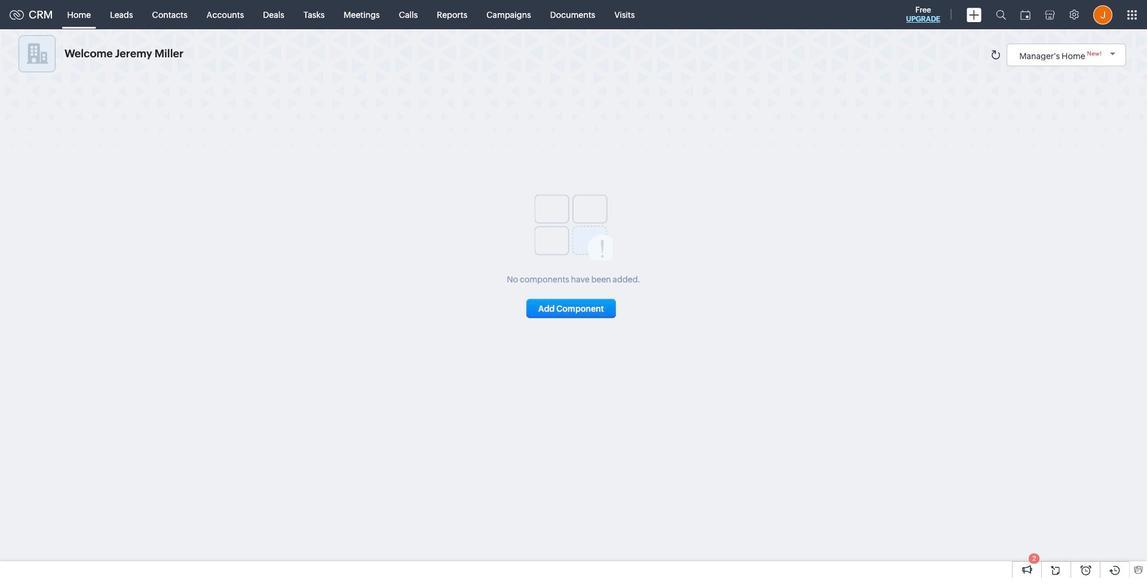 Task type: locate. For each thing, give the bounding box(es) containing it.
profile element
[[1087, 0, 1120, 29]]

search element
[[989, 0, 1014, 29]]



Task type: describe. For each thing, give the bounding box(es) containing it.
create menu image
[[967, 7, 982, 22]]

calendar image
[[1021, 10, 1031, 19]]

logo image
[[10, 10, 24, 19]]

search image
[[997, 10, 1007, 20]]

profile image
[[1094, 5, 1113, 24]]

create menu element
[[960, 0, 989, 29]]



Task type: vqa. For each thing, say whether or not it's contained in the screenshot.
second row from the bottom
no



